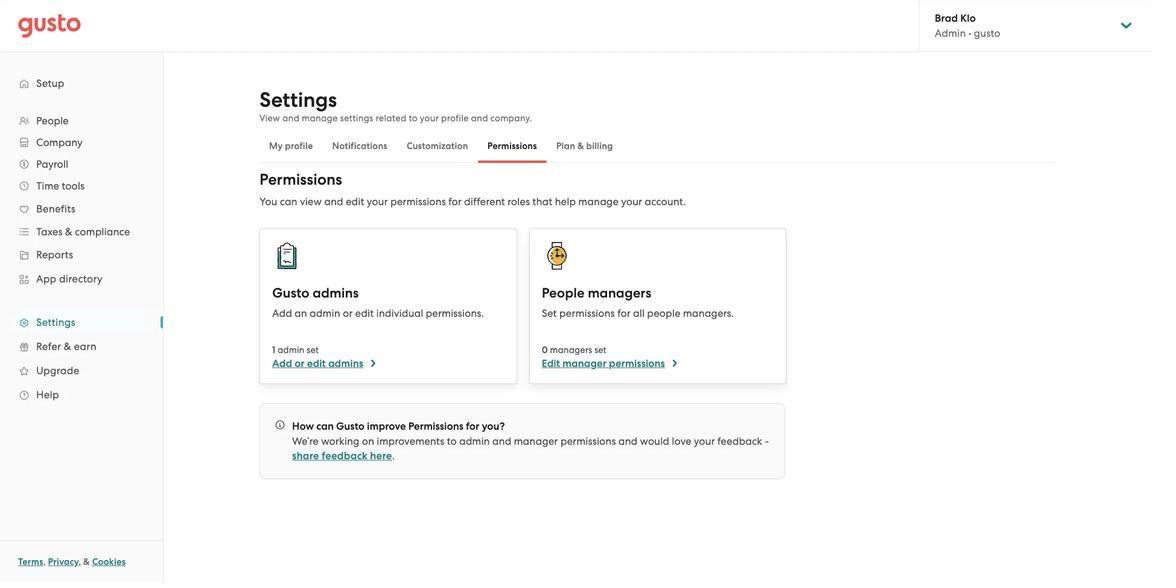 Task type: locate. For each thing, give the bounding box(es) containing it.
& inside button
[[578, 141, 585, 152]]

0 vertical spatial manage
[[302, 113, 338, 124]]

& inside dropdown button
[[65, 226, 72, 238]]

0 vertical spatial admin
[[310, 307, 341, 319]]

edit down an
[[307, 358, 326, 370]]

gusto navigation element
[[0, 52, 163, 426]]

,
[[43, 557, 46, 568], [79, 557, 81, 568]]

1 vertical spatial people
[[542, 285, 585, 301]]

1 vertical spatial to
[[447, 435, 457, 448]]

1 admin set add or edit admins
[[272, 345, 364, 370]]

can right you
[[280, 196, 298, 208]]

and left "company."
[[471, 113, 488, 124]]

how can gusto improve permissions for you? we're working on improvements to admin and manager permissions and would love your feedback - share feedback here .
[[292, 420, 770, 463]]

managers.
[[684, 307, 735, 319]]

settings inside settings view and manage settings related to your profile and company.
[[260, 88, 337, 112]]

1 horizontal spatial manager
[[563, 358, 607, 370]]

settings up refer
[[36, 316, 75, 329]]

1 vertical spatial add
[[272, 358, 292, 370]]

0 vertical spatial can
[[280, 196, 298, 208]]

settings
[[340, 113, 374, 124]]

people managers set permissions for all people managers.
[[542, 285, 735, 319]]

admin down you?
[[460, 435, 490, 448]]

set
[[307, 345, 319, 356], [595, 345, 607, 356]]

add left an
[[272, 307, 292, 319]]

manage right help
[[579, 196, 619, 208]]

settings inside "link"
[[36, 316, 75, 329]]

your
[[420, 113, 439, 124], [367, 196, 388, 208], [622, 196, 643, 208], [694, 435, 715, 448]]

add inside 1 admin set add or edit admins
[[272, 358, 292, 370]]

0 vertical spatial feedback
[[718, 435, 763, 448]]

0 horizontal spatial set
[[307, 345, 319, 356]]

1 horizontal spatial set
[[595, 345, 607, 356]]

, left cookies button
[[79, 557, 81, 568]]

different
[[464, 196, 505, 208]]

people
[[648, 307, 681, 319]]

0 vertical spatial add
[[272, 307, 292, 319]]

0 vertical spatial for
[[449, 196, 462, 208]]

gusto inside how can gusto improve permissions for you? we're working on improvements to admin and manager permissions and would love your feedback - share feedback here .
[[336, 420, 365, 433]]

profile
[[442, 113, 469, 124], [285, 141, 313, 152]]

0 horizontal spatial gusto
[[272, 285, 310, 301]]

1 vertical spatial can
[[317, 420, 334, 433]]

share feedback here link
[[292, 450, 392, 463]]

manage
[[302, 113, 338, 124], [579, 196, 619, 208]]

1 add from the top
[[272, 307, 292, 319]]

set right "0"
[[595, 345, 607, 356]]

tools
[[62, 180, 85, 192]]

managers inside the people managers set permissions for all people managers.
[[588, 285, 652, 301]]

0 horizontal spatial settings
[[36, 316, 75, 329]]

your left account.
[[622, 196, 643, 208]]

1 vertical spatial feedback
[[322, 450, 368, 463]]

for
[[449, 196, 462, 208], [618, 307, 631, 319], [466, 420, 480, 433]]

improve
[[367, 420, 406, 433]]

gusto up working
[[336, 420, 365, 433]]

and
[[283, 113, 300, 124], [471, 113, 488, 124], [324, 196, 343, 208], [493, 435, 512, 448], [619, 435, 638, 448]]

benefits link
[[12, 198, 151, 220]]

2 vertical spatial permissions
[[409, 420, 464, 433]]

that
[[533, 196, 553, 208]]

1 horizontal spatial admin
[[310, 307, 341, 319]]

admins inside gusto admins add an admin or edit individual permissions.
[[313, 285, 359, 301]]

set for admins
[[307, 345, 319, 356]]

admin inside 1 admin set add or edit admins
[[278, 345, 305, 356]]

manager
[[563, 358, 607, 370], [514, 435, 558, 448]]

2 vertical spatial for
[[466, 420, 480, 433]]

0 vertical spatial gusto
[[272, 285, 310, 301]]

love
[[672, 435, 692, 448]]

1 set from the left
[[307, 345, 319, 356]]

or
[[343, 307, 353, 319], [295, 358, 305, 370]]

2 horizontal spatial for
[[618, 307, 631, 319]]

company.
[[491, 113, 532, 124]]

1 horizontal spatial profile
[[442, 113, 469, 124]]

1 horizontal spatial people
[[542, 285, 585, 301]]

add inside gusto admins add an admin or edit individual permissions.
[[272, 307, 292, 319]]

terms
[[18, 557, 43, 568]]

& left earn
[[64, 341, 71, 353]]

list
[[0, 110, 163, 407]]

2 , from the left
[[79, 557, 81, 568]]

0 vertical spatial manager
[[563, 358, 607, 370]]

edit left the individual
[[355, 307, 374, 319]]

2 horizontal spatial admin
[[460, 435, 490, 448]]

0 vertical spatial permissions
[[488, 141, 537, 152]]

or right an
[[343, 307, 353, 319]]

to right improvements
[[447, 435, 457, 448]]

refer & earn link
[[12, 336, 151, 358]]

your right love
[[694, 435, 715, 448]]

0 horizontal spatial manage
[[302, 113, 338, 124]]

app directory
[[36, 273, 103, 285]]

you
[[260, 196, 277, 208]]

gusto
[[975, 27, 1001, 39]]

& for compliance
[[65, 226, 72, 238]]

your inside settings view and manage settings related to your profile and company.
[[420, 113, 439, 124]]

to right related
[[409, 113, 418, 124]]

admins
[[313, 285, 359, 301], [328, 358, 364, 370]]

0 vertical spatial profile
[[442, 113, 469, 124]]

managers up edit
[[550, 345, 593, 356]]

people up set
[[542, 285, 585, 301]]

brad klo admin • gusto
[[936, 12, 1001, 39]]

improvements
[[377, 435, 445, 448]]

gusto
[[272, 285, 310, 301], [336, 420, 365, 433]]

0 horizontal spatial feedback
[[322, 450, 368, 463]]

, left privacy
[[43, 557, 46, 568]]

for left different
[[449, 196, 462, 208]]

company
[[36, 136, 83, 149]]

2 set from the left
[[595, 345, 607, 356]]

1 horizontal spatial for
[[466, 420, 480, 433]]

plan
[[557, 141, 576, 152]]

set down an
[[307, 345, 319, 356]]

notifications
[[333, 141, 388, 152]]

edit inside 1 admin set add or edit admins
[[307, 358, 326, 370]]

1 vertical spatial settings
[[36, 316, 75, 329]]

for left you?
[[466, 420, 480, 433]]

1 vertical spatial or
[[295, 358, 305, 370]]

0 vertical spatial settings
[[260, 88, 337, 112]]

managers up all
[[588, 285, 652, 301]]

profile right my
[[285, 141, 313, 152]]

you?
[[482, 420, 505, 433]]

0 horizontal spatial manager
[[514, 435, 558, 448]]

1 vertical spatial gusto
[[336, 420, 365, 433]]

1 vertical spatial profile
[[285, 141, 313, 152]]

set inside 0 managers set edit manager permissions
[[595, 345, 607, 356]]

1 vertical spatial managers
[[550, 345, 593, 356]]

admins inside 1 admin set add or edit admins
[[328, 358, 364, 370]]

manage inside settings view and manage settings related to your profile and company.
[[302, 113, 338, 124]]

0 horizontal spatial people
[[36, 115, 69, 127]]

1 vertical spatial admins
[[328, 358, 364, 370]]

and right the view
[[283, 113, 300, 124]]

0 horizontal spatial can
[[280, 196, 298, 208]]

1 vertical spatial edit
[[355, 307, 374, 319]]

people inside dropdown button
[[36, 115, 69, 127]]

permissions button
[[478, 132, 547, 161]]

compliance
[[75, 226, 130, 238]]

1 horizontal spatial can
[[317, 420, 334, 433]]

1 horizontal spatial or
[[343, 307, 353, 319]]

permissions up improvements
[[409, 420, 464, 433]]

taxes
[[36, 226, 63, 238]]

add down 1
[[272, 358, 292, 370]]

& left cookies button
[[83, 557, 90, 568]]

1 horizontal spatial to
[[447, 435, 457, 448]]

0 horizontal spatial ,
[[43, 557, 46, 568]]

reports
[[36, 249, 73, 261]]

0 vertical spatial managers
[[588, 285, 652, 301]]

0
[[542, 345, 548, 356]]

admin right 1
[[278, 345, 305, 356]]

refer & earn
[[36, 341, 97, 353]]

settings up the view
[[260, 88, 337, 112]]

1 vertical spatial admin
[[278, 345, 305, 356]]

reports link
[[12, 244, 151, 266]]

permissions
[[391, 196, 446, 208], [560, 307, 615, 319], [609, 358, 665, 370], [561, 435, 616, 448]]

2 vertical spatial edit
[[307, 358, 326, 370]]

permissions inside how can gusto improve permissions for you? we're working on improvements to admin and manager permissions and would love your feedback - share feedback here .
[[561, 435, 616, 448]]

0 vertical spatial or
[[343, 307, 353, 319]]

people up company
[[36, 115, 69, 127]]

0 vertical spatial to
[[409, 113, 418, 124]]

can
[[280, 196, 298, 208], [317, 420, 334, 433]]

people
[[36, 115, 69, 127], [542, 285, 585, 301]]

people inside the people managers set permissions for all people managers.
[[542, 285, 585, 301]]

1 horizontal spatial ,
[[79, 557, 81, 568]]

people for people
[[36, 115, 69, 127]]

manage left settings
[[302, 113, 338, 124]]

1 horizontal spatial permissions
[[409, 420, 464, 433]]

can inside how can gusto improve permissions for you? we're working on improvements to admin and manager permissions and would love your feedback - share feedback here .
[[317, 420, 334, 433]]

or down an
[[295, 358, 305, 370]]

privacy
[[48, 557, 79, 568]]

feedback
[[718, 435, 763, 448], [322, 450, 368, 463]]

admin
[[310, 307, 341, 319], [278, 345, 305, 356], [460, 435, 490, 448]]

permissions
[[488, 141, 537, 152], [260, 170, 342, 189], [409, 420, 464, 433]]

an
[[295, 307, 307, 319]]

0 horizontal spatial profile
[[285, 141, 313, 152]]

0 horizontal spatial admin
[[278, 345, 305, 356]]

admin inside gusto admins add an admin or edit individual permissions.
[[310, 307, 341, 319]]

plan & billing
[[557, 141, 613, 152]]

0 vertical spatial people
[[36, 115, 69, 127]]

permissions up view
[[260, 170, 342, 189]]

0 horizontal spatial permissions
[[260, 170, 342, 189]]

for left all
[[618, 307, 631, 319]]

settings for settings view and manage settings related to your profile and company.
[[260, 88, 337, 112]]

edit inside gusto admins add an admin or edit individual permissions.
[[355, 307, 374, 319]]

& right plan
[[578, 141, 585, 152]]

feedback down working
[[322, 450, 368, 463]]

1 vertical spatial permissions
[[260, 170, 342, 189]]

settings tabs tab list
[[260, 129, 1057, 163]]

1 vertical spatial manager
[[514, 435, 558, 448]]

0 horizontal spatial to
[[409, 113, 418, 124]]

customization button
[[397, 132, 478, 161]]

0 horizontal spatial or
[[295, 358, 305, 370]]

plan & billing button
[[547, 132, 623, 161]]

list containing people
[[0, 110, 163, 407]]

1 horizontal spatial gusto
[[336, 420, 365, 433]]

can up working
[[317, 420, 334, 433]]

1
[[272, 345, 276, 356]]

permissions down "company."
[[488, 141, 537, 152]]

your down notifications
[[367, 196, 388, 208]]

help
[[36, 389, 59, 401]]

1 horizontal spatial settings
[[260, 88, 337, 112]]

& right taxes
[[65, 226, 72, 238]]

payroll
[[36, 158, 68, 170]]

profile up customization button
[[442, 113, 469, 124]]

settings for settings
[[36, 316, 75, 329]]

1 horizontal spatial manage
[[579, 196, 619, 208]]

1 vertical spatial for
[[618, 307, 631, 319]]

2 add from the top
[[272, 358, 292, 370]]

0 vertical spatial admins
[[313, 285, 359, 301]]

1 horizontal spatial feedback
[[718, 435, 763, 448]]

gusto up an
[[272, 285, 310, 301]]

2 vertical spatial admin
[[460, 435, 490, 448]]

&
[[578, 141, 585, 152], [65, 226, 72, 238], [64, 341, 71, 353], [83, 557, 90, 568]]

to
[[409, 113, 418, 124], [447, 435, 457, 448]]

managers
[[588, 285, 652, 301], [550, 345, 593, 356]]

feedback left the -
[[718, 435, 763, 448]]

1 vertical spatial manage
[[579, 196, 619, 208]]

permissions inside 0 managers set edit manager permissions
[[609, 358, 665, 370]]

admin right an
[[310, 307, 341, 319]]

help link
[[12, 384, 151, 406]]

2 horizontal spatial permissions
[[488, 141, 537, 152]]

your up customization button
[[420, 113, 439, 124]]

managers inside 0 managers set edit manager permissions
[[550, 345, 593, 356]]

& for billing
[[578, 141, 585, 152]]

working
[[321, 435, 360, 448]]

edit right view
[[346, 196, 365, 208]]

set inside 1 admin set add or edit admins
[[307, 345, 319, 356]]



Task type: vqa. For each thing, say whether or not it's contained in the screenshot.
leftmost ,
yes



Task type: describe. For each thing, give the bounding box(es) containing it.
permissions.
[[426, 307, 484, 319]]

managers for 0
[[550, 345, 593, 356]]

on
[[362, 435, 374, 448]]

setup link
[[12, 72, 151, 94]]

would
[[640, 435, 670, 448]]

related
[[376, 113, 407, 124]]

roles
[[508, 196, 530, 208]]

benefits
[[36, 203, 76, 215]]

for inside the people managers set permissions for all people managers.
[[618, 307, 631, 319]]

privacy link
[[48, 557, 79, 568]]

we're
[[292, 435, 319, 448]]

my profile
[[269, 141, 313, 152]]

0 vertical spatial edit
[[346, 196, 365, 208]]

taxes & compliance
[[36, 226, 130, 238]]

manager inside 0 managers set edit manager permissions
[[563, 358, 607, 370]]

notifications button
[[323, 132, 397, 161]]

individual
[[377, 307, 424, 319]]

•
[[969, 27, 972, 39]]

cookies
[[92, 557, 126, 568]]

taxes & compliance button
[[12, 221, 151, 243]]

my
[[269, 141, 283, 152]]

to inside settings view and manage settings related to your profile and company.
[[409, 113, 418, 124]]

settings view and manage settings related to your profile and company.
[[260, 88, 532, 124]]

time tools
[[36, 180, 85, 192]]

manager inside how can gusto improve permissions for you? we're working on improvements to admin and manager permissions and would love your feedback - share feedback here .
[[514, 435, 558, 448]]

people for people managers set permissions for all people managers.
[[542, 285, 585, 301]]

or inside 1 admin set add or edit admins
[[295, 358, 305, 370]]

.
[[392, 450, 395, 462]]

how
[[292, 420, 314, 433]]

terms , privacy , & cookies
[[18, 557, 126, 568]]

set for managers
[[595, 345, 607, 356]]

profile inside settings view and manage settings related to your profile and company.
[[442, 113, 469, 124]]

and down you?
[[493, 435, 512, 448]]

managers for people
[[588, 285, 652, 301]]

your inside how can gusto improve permissions for you? we're working on improvements to admin and manager permissions and would love your feedback - share feedback here .
[[694, 435, 715, 448]]

view
[[300, 196, 322, 208]]

upgrade link
[[12, 360, 151, 382]]

admin
[[936, 27, 967, 39]]

0 managers set edit manager permissions
[[542, 345, 665, 370]]

account.
[[645, 196, 686, 208]]

time tools button
[[12, 175, 151, 197]]

help
[[555, 196, 576, 208]]

brad
[[936, 12, 959, 25]]

and left would
[[619, 435, 638, 448]]

cookies button
[[92, 555, 126, 570]]

here
[[370, 450, 392, 463]]

can for how
[[317, 420, 334, 433]]

and right view
[[324, 196, 343, 208]]

set
[[542, 307, 557, 319]]

payroll button
[[12, 153, 151, 175]]

1 , from the left
[[43, 557, 46, 568]]

all
[[634, 307, 645, 319]]

to inside how can gusto improve permissions for you? we're working on improvements to admin and manager permissions and would love your feedback - share feedback here .
[[447, 435, 457, 448]]

billing
[[587, 141, 613, 152]]

home image
[[18, 14, 81, 38]]

company button
[[12, 132, 151, 153]]

customization
[[407, 141, 468, 152]]

or inside gusto admins add an admin or edit individual permissions.
[[343, 307, 353, 319]]

gusto admins add an admin or edit individual permissions.
[[272, 285, 484, 319]]

admin inside how can gusto improve permissions for you? we're working on improvements to admin and manager permissions and would love your feedback - share feedback here .
[[460, 435, 490, 448]]

time
[[36, 180, 59, 192]]

& for earn
[[64, 341, 71, 353]]

upgrade
[[36, 365, 79, 377]]

directory
[[59, 273, 103, 285]]

app
[[36, 273, 56, 285]]

you can view and edit your permissions for different roles that help manage your account.
[[260, 196, 686, 208]]

can for you
[[280, 196, 298, 208]]

0 horizontal spatial for
[[449, 196, 462, 208]]

klo
[[961, 12, 976, 25]]

settings link
[[12, 312, 151, 333]]

permissions inside how can gusto improve permissions for you? we're working on improvements to admin and manager permissions and would love your feedback - share feedback here .
[[409, 420, 464, 433]]

terms link
[[18, 557, 43, 568]]

earn
[[74, 341, 97, 353]]

for inside how can gusto improve permissions for you? we're working on improvements to admin and manager permissions and would love your feedback - share feedback here .
[[466, 420, 480, 433]]

profile inside my profile button
[[285, 141, 313, 152]]

edit
[[542, 358, 560, 370]]

-
[[765, 435, 770, 448]]

permissions inside the people managers set permissions for all people managers.
[[560, 307, 615, 319]]

refer
[[36, 341, 61, 353]]

view
[[260, 113, 280, 124]]

share
[[292, 450, 319, 463]]

people button
[[12, 110, 151, 132]]

gusto inside gusto admins add an admin or edit individual permissions.
[[272, 285, 310, 301]]

app directory link
[[12, 268, 151, 290]]

permissions inside button
[[488, 141, 537, 152]]

setup
[[36, 77, 64, 89]]

my profile button
[[260, 132, 323, 161]]



